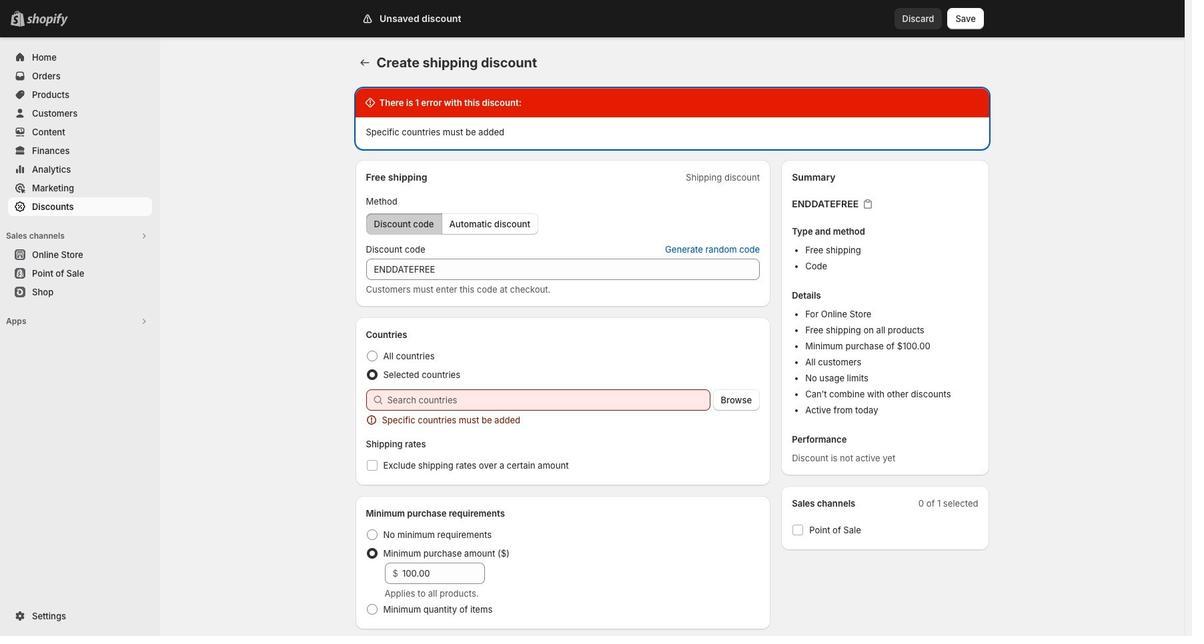 Task type: locate. For each thing, give the bounding box(es) containing it.
None text field
[[366, 259, 760, 280]]



Task type: vqa. For each thing, say whether or not it's contained in the screenshot.
first name
no



Task type: describe. For each thing, give the bounding box(es) containing it.
Search countries text field
[[387, 390, 711, 411]]

0.00 text field
[[402, 563, 485, 585]]

shopify image
[[27, 13, 68, 27]]



